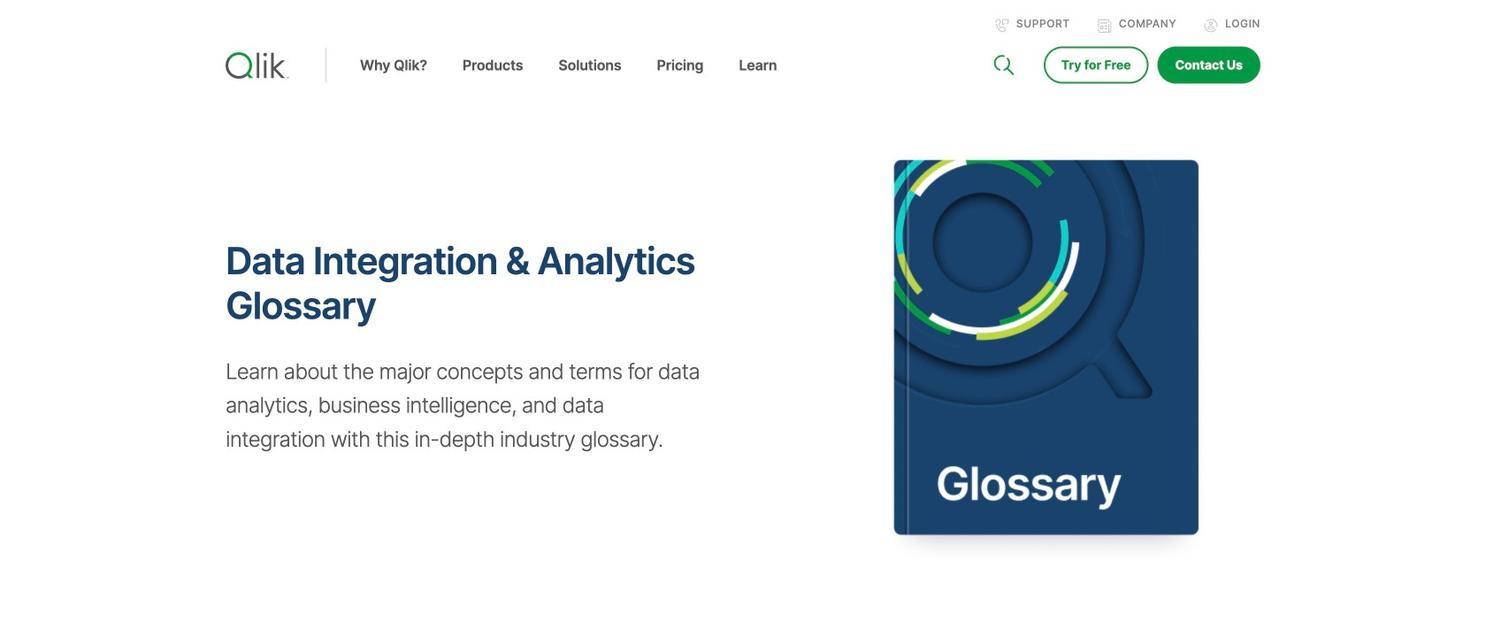 Task type: locate. For each thing, give the bounding box(es) containing it.
qlik image
[[226, 52, 289, 79]]

support image
[[995, 19, 1010, 33]]

company image
[[1098, 19, 1112, 33]]



Task type: describe. For each thing, give the bounding box(es) containing it.
login image
[[1204, 19, 1219, 33]]

data integration & analytics glossary - hero image image
[[757, 104, 1380, 591]]



Task type: vqa. For each thing, say whether or not it's contained in the screenshot.
latest
no



